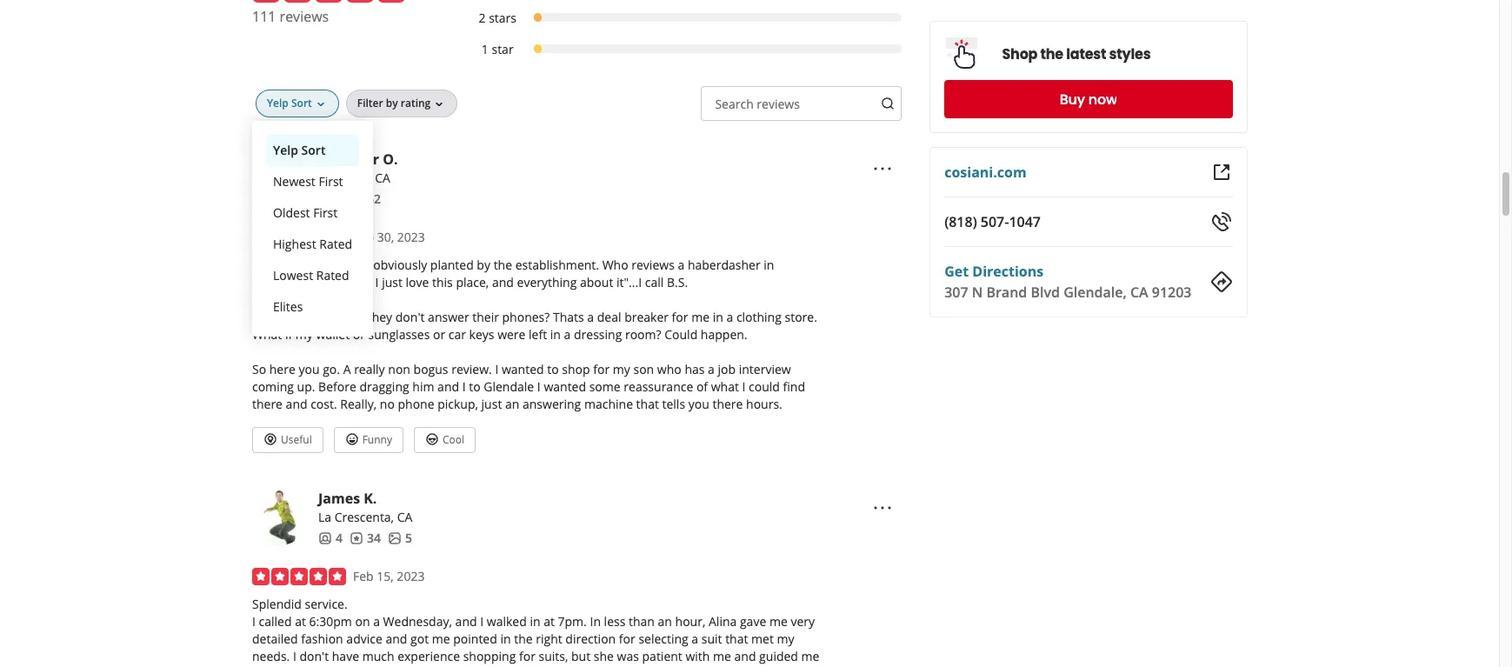 Task type: vqa. For each thing, say whether or not it's contained in the screenshot.
middle CA
yes



Task type: locate. For each thing, give the bounding box(es) containing it.
1 vertical spatial yelp sort
[[273, 142, 326, 158]]

yelp inside button
[[273, 142, 298, 158]]

first down hammer
[[319, 173, 343, 189]]

for up the was
[[619, 631, 636, 648]]

dragging
[[360, 378, 409, 395]]

0 vertical spatial just
[[382, 274, 403, 290]]

first down newest first button
[[313, 204, 338, 221]]

friends element for hammer o.
[[318, 190, 343, 208]]

2 vertical spatial to
[[725, 666, 737, 667]]

first for oldest first
[[313, 204, 338, 221]]

0 vertical spatial what
[[252, 309, 282, 325]]

for up could on the left of the page
[[672, 309, 689, 325]]

i left "called"
[[252, 614, 256, 630]]

1047
[[1009, 212, 1041, 231]]

0 vertical spatial an
[[505, 396, 520, 412]]

you
[[299, 361, 320, 377], [689, 396, 710, 412]]

what left the if
[[252, 326, 282, 342]]

and right the place,
[[492, 274, 514, 290]]

at right "called"
[[295, 614, 306, 630]]

1 vertical spatial what
[[252, 326, 282, 342]]

0 horizontal spatial just
[[382, 274, 403, 290]]

just down 'obviously'
[[382, 274, 403, 290]]

any
[[654, 666, 674, 667]]

1 vertical spatial don't
[[300, 648, 329, 665]]

now
[[1088, 89, 1117, 109]]

experience
[[398, 648, 460, 665]]

direction
[[566, 631, 616, 648]]

yelp for yelp sort button at top
[[273, 142, 298, 158]]

a inside so here you go.  a really non bogus review.  i wanted to shop for my son who has a job interview coming up.  before dragging him and i to glendale i wanted some reassurance of what i could find there and cost.  really, no phone pickup, just an answering machine that tells you there hours.
[[708, 361, 715, 377]]

me inside what about the fact they don't answer their phones?  thats a deal breaker for me in a clothing store. what if my wallet or sunglasses or car keys were left in a dressing room?  could happen.
[[692, 309, 710, 325]]

1 vertical spatial first
[[313, 204, 338, 221]]

don't down fashion
[[300, 648, 329, 665]]

yelp sort for yelp sort button at top
[[273, 142, 326, 158]]

0 vertical spatial wanted
[[502, 361, 544, 377]]

yelp for yelp sort popup button
[[267, 95, 289, 110]]

2023 right 30,
[[397, 229, 425, 245]]

than
[[629, 614, 655, 630]]

2 vertical spatial my
[[777, 631, 795, 648]]

1 horizontal spatial ca
[[397, 509, 413, 526]]

to inside the splendid service. i called at 6:30pm on a wednesday, and i walked in at 7pm. in less than an hour, alina gave me very detailed fashion advice and got me pointed in the right direction for selecting a suit that met my needs. i don't have much experience shopping for suits, but she was patient with me and guided me through the process, highlighting important choices that i hadn't given any thought to prior
[[725, 666, 737, 667]]

0 vertical spatial ca
[[375, 169, 390, 186]]

photo of hammer o. image
[[252, 150, 308, 206]]

fact
[[344, 309, 365, 325]]

there down 'coming'
[[252, 396, 283, 412]]

sort
[[291, 95, 312, 110], [302, 142, 326, 158]]

1 5 star rating image from the top
[[252, 0, 405, 2]]

about up the if
[[285, 309, 319, 325]]

0 horizontal spatial my
[[296, 326, 313, 342]]

0 vertical spatial yelp sort
[[267, 95, 312, 110]]

1 vertical spatial 5 star rating image
[[252, 229, 346, 246]]

1 horizontal spatial to
[[547, 361, 559, 377]]

1 2023 from the top
[[397, 229, 425, 245]]

reviews for 111
[[280, 7, 329, 26]]

hammer o. encinitas, ca
[[318, 149, 398, 186]]

1 horizontal spatial or
[[433, 326, 445, 342]]

selecting
[[639, 631, 689, 648]]

ca inside james k. la crescenta, ca
[[397, 509, 413, 526]]

16 friends v2 image
[[318, 532, 332, 546]]

ca up 5
[[397, 509, 413, 526]]

1 horizontal spatial you
[[689, 396, 710, 412]]

111
[[252, 7, 276, 26]]

deal
[[597, 309, 622, 325]]

ca left 91203
[[1130, 283, 1148, 302]]

30,
[[377, 229, 394, 245]]

16 photos v2 image
[[388, 532, 402, 546]]

machine
[[584, 396, 633, 412]]

0 vertical spatial yelp
[[267, 95, 289, 110]]

my inside what about the fact they don't answer their phones?  thats a deal breaker for me in a clothing store. what if my wallet or sunglasses or car keys were left in a dressing room?  could happen.
[[296, 326, 313, 342]]

filter by rating
[[357, 95, 431, 110]]

dressing
[[574, 326, 622, 342]]

phone
[[398, 396, 435, 412]]

1 vertical spatial wanted
[[544, 378, 586, 395]]

(818) 507-1047
[[944, 212, 1041, 231]]

0 vertical spatial first
[[319, 173, 343, 189]]

1 vertical spatial my
[[613, 361, 631, 377]]

filter reviews by 1 star rating element
[[461, 41, 902, 58]]

my left "son"
[[613, 361, 631, 377]]

yelp sort button
[[256, 89, 339, 117]]

0 vertical spatial 5 star rating image
[[252, 0, 405, 2]]

0 horizontal spatial that
[[548, 666, 571, 667]]

don't up sunglasses
[[396, 309, 425, 325]]

to down review.
[[469, 378, 481, 395]]

a left suit
[[692, 631, 699, 648]]

5 star rating image for sep 30, 2023
[[252, 229, 346, 246]]

0 horizontal spatial or
[[353, 326, 365, 342]]

0 horizontal spatial at
[[295, 614, 306, 630]]

you up the up. on the bottom left of page
[[299, 361, 320, 377]]

16 chevron down v2 image
[[433, 97, 447, 111]]

job
[[718, 361, 736, 377]]

the inside these reviews are so obviously planted by the establishment.  who reviews a haberdasher in glendale?  bleck.  "oh, i just love this place, and everything about it"...i call b.s.
[[494, 256, 512, 273]]

sort inside popup button
[[291, 95, 312, 110]]

7pm.
[[558, 614, 587, 630]]

0 horizontal spatial don't
[[300, 648, 329, 665]]

there down what
[[713, 396, 743, 412]]

first inside button
[[313, 204, 338, 221]]

and up pickup,
[[438, 378, 459, 395]]

really
[[354, 361, 385, 377]]

0 horizontal spatial by
[[386, 95, 398, 110]]

by
[[386, 95, 398, 110], [477, 256, 491, 273]]

i
[[375, 274, 379, 290], [495, 361, 499, 377], [462, 378, 466, 395], [537, 378, 541, 395], [742, 378, 746, 395], [252, 614, 256, 630], [480, 614, 484, 630], [293, 648, 296, 665], [574, 666, 578, 667]]

encinitas,
[[318, 169, 372, 186]]

these
[[252, 256, 286, 273]]

in inside these reviews are so obviously planted by the establishment.  who reviews a haberdasher in glendale?  bleck.  "oh, i just love this place, and everything about it"...i call b.s.
[[764, 256, 775, 273]]

reviews right 111
[[280, 7, 329, 26]]

a up b.s.
[[678, 256, 685, 273]]

suits,
[[539, 648, 568, 665]]

james k. la crescenta, ca
[[318, 489, 413, 526]]

91203
[[1152, 283, 1192, 302]]

my right the if
[[296, 326, 313, 342]]

everything
[[517, 274, 577, 290]]

it"...i
[[617, 274, 642, 290]]

1 vertical spatial to
[[469, 378, 481, 395]]

don't inside what about the fact they don't answer their phones?  thats a deal breaker for me in a clothing store. what if my wallet or sunglasses or car keys were left in a dressing room?  could happen.
[[396, 309, 425, 325]]

rated
[[319, 235, 352, 252], [316, 267, 349, 283]]

1 vertical spatial ca
[[1130, 283, 1148, 302]]

0 vertical spatial my
[[296, 326, 313, 342]]

me down suit
[[713, 648, 731, 665]]

2 horizontal spatial my
[[777, 631, 795, 648]]

friends element containing 4
[[318, 530, 343, 548]]

reviews right search
[[757, 95, 800, 112]]

1 vertical spatial yelp
[[273, 142, 298, 158]]

5 star rating image up splendid
[[252, 568, 346, 586]]

that down the alina
[[726, 631, 748, 648]]

a inside these reviews are so obviously planted by the establishment.  who reviews a haberdasher in glendale?  bleck.  "oh, i just love this place, and everything about it"...i call b.s.
[[678, 256, 685, 273]]

you down of
[[689, 396, 710, 412]]

5 star rating image for feb 15, 2023
[[252, 568, 346, 586]]

sort up newest first button
[[302, 142, 326, 158]]

1 or from the left
[[353, 326, 365, 342]]

0 vertical spatial friends element
[[318, 190, 343, 208]]

yelp
[[267, 95, 289, 110], [273, 142, 298, 158]]

in right haberdasher
[[764, 256, 775, 273]]

1 horizontal spatial an
[[658, 614, 672, 630]]

yelp sort button
[[266, 135, 359, 166]]

that down reassurance
[[636, 396, 659, 412]]

2 friends element from the top
[[318, 530, 343, 548]]

rating
[[401, 95, 431, 110]]

0 vertical spatial about
[[580, 274, 614, 290]]

about down who
[[580, 274, 614, 290]]

shopping
[[463, 648, 516, 665]]

on
[[355, 614, 370, 630]]

sort for yelp sort popup button
[[291, 95, 312, 110]]

sort left 16 chevron down v2 image on the left top
[[291, 95, 312, 110]]

so here you go.  a really non bogus review.  i wanted to shop for my son who has a job interview coming up.  before dragging him and i to glendale i wanted some reassurance of what i could find there and cost.  really, no phone pickup, just an answering machine that tells you there hours.
[[252, 361, 806, 412]]

or left the car
[[433, 326, 445, 342]]

or down fact
[[353, 326, 365, 342]]

"oh,
[[347, 274, 372, 290]]

1 vertical spatial friends element
[[318, 530, 343, 548]]

store.
[[785, 309, 818, 325]]

reviews for search
[[757, 95, 800, 112]]

0 vertical spatial by
[[386, 95, 398, 110]]

first inside button
[[319, 173, 343, 189]]

cosiani.com link
[[944, 163, 1027, 182]]

menu image
[[872, 158, 893, 179]]

wanted down shop
[[544, 378, 586, 395]]

0 horizontal spatial about
[[285, 309, 319, 325]]

la
[[318, 509, 331, 526]]

for up some
[[593, 361, 610, 377]]

alina
[[709, 614, 737, 630]]

6:30pm
[[309, 614, 352, 630]]

2 vertical spatial 5 star rating image
[[252, 568, 346, 586]]

5 star rating image
[[252, 0, 405, 2], [252, 229, 346, 246], [252, 568, 346, 586]]

before
[[318, 378, 356, 395]]

sort for yelp sort button at top
[[302, 142, 326, 158]]

for inside what about the fact they don't answer their phones?  thats a deal breaker for me in a clothing store. what if my wallet or sunglasses or car keys were left in a dressing room?  could happen.
[[672, 309, 689, 325]]

non
[[388, 361, 411, 377]]

these reviews are so obviously planted by the establishment.  who reviews a haberdasher in glendale?  bleck.  "oh, i just love this place, and everything about it"...i call b.s.
[[252, 256, 775, 290]]

1 vertical spatial 2023
[[397, 568, 425, 585]]

1 horizontal spatial my
[[613, 361, 631, 377]]

she
[[594, 648, 614, 665]]

first
[[319, 173, 343, 189], [313, 204, 338, 221]]

yelp sort
[[267, 95, 312, 110], [273, 142, 326, 158]]

2 5 star rating image from the top
[[252, 229, 346, 246]]

1 horizontal spatial at
[[544, 614, 555, 630]]

by right filter
[[386, 95, 398, 110]]

1 horizontal spatial by
[[477, 256, 491, 273]]

service.
[[305, 596, 348, 613]]

reassurance
[[624, 378, 694, 395]]

2 horizontal spatial ca
[[1130, 283, 1148, 302]]

0 vertical spatial 2023
[[397, 229, 425, 245]]

friends element down encinitas,
[[318, 190, 343, 208]]

2 2023 from the top
[[397, 568, 425, 585]]

1 vertical spatial an
[[658, 614, 672, 630]]

about inside what about the fact they don't answer their phones?  thats a deal breaker for me in a clothing store. what if my wallet or sunglasses or car keys were left in a dressing room?  could happen.
[[285, 309, 319, 325]]

1 horizontal spatial about
[[580, 274, 614, 290]]

0 vertical spatial that
[[636, 396, 659, 412]]

find
[[783, 378, 806, 395]]

yelp sort inside button
[[273, 142, 326, 158]]

4
[[336, 530, 343, 547]]

1 horizontal spatial there
[[713, 396, 743, 412]]

yelp inside popup button
[[267, 95, 289, 110]]

yelp sort up 'newest'
[[273, 142, 326, 158]]

2023 right 15,
[[397, 568, 425, 585]]

photos element
[[388, 530, 412, 548]]

at up the right in the bottom left of the page
[[544, 614, 555, 630]]

2 vertical spatial ca
[[397, 509, 413, 526]]

16 funny v2 image
[[345, 433, 359, 447]]

2 horizontal spatial to
[[725, 666, 737, 667]]

and up pointed
[[455, 614, 477, 630]]

there
[[252, 396, 283, 412], [713, 396, 743, 412]]

who
[[657, 361, 682, 377]]

an up selecting
[[658, 614, 672, 630]]

friends element for james k.
[[318, 530, 343, 548]]

and inside these reviews are so obviously planted by the establishment.  who reviews a haberdasher in glendale?  bleck.  "oh, i just love this place, and everything about it"...i call b.s.
[[492, 274, 514, 290]]

has
[[685, 361, 705, 377]]

wanted up glendale
[[502, 361, 544, 377]]

my up guided
[[777, 631, 795, 648]]

the inside what about the fact they don't answer their phones?  thats a deal breaker for me in a clothing store. what if my wallet or sunglasses or car keys were left in a dressing room?  could happen.
[[322, 309, 340, 325]]

1 vertical spatial rated
[[316, 267, 349, 283]]

son
[[634, 361, 654, 377]]

that down suits,
[[548, 666, 571, 667]]

a
[[678, 256, 685, 273], [587, 309, 594, 325], [727, 309, 734, 325], [564, 326, 571, 342], [708, 361, 715, 377], [373, 614, 380, 630], [692, 631, 699, 648]]

here
[[269, 361, 296, 377]]

filter reviews by 2 stars rating element
[[461, 9, 902, 27]]

what
[[252, 309, 282, 325], [252, 326, 282, 342]]

the up wallet at the left of page
[[322, 309, 340, 325]]

0 vertical spatial don't
[[396, 309, 425, 325]]

happen.
[[701, 326, 748, 342]]

0 vertical spatial you
[[299, 361, 320, 377]]

what down glendale?
[[252, 309, 282, 325]]

0 horizontal spatial an
[[505, 396, 520, 412]]

search
[[715, 95, 754, 112]]

(818)
[[944, 212, 977, 231]]

just down glendale
[[482, 396, 502, 412]]

i right "oh,
[[375, 274, 379, 290]]

wanted
[[502, 361, 544, 377], [544, 378, 586, 395]]

1 vertical spatial about
[[285, 309, 319, 325]]

just inside these reviews are so obviously planted by the establishment.  who reviews a haberdasher in glendale?  bleck.  "oh, i just love this place, and everything about it"...i call b.s.
[[382, 274, 403, 290]]

0 horizontal spatial ca
[[375, 169, 390, 186]]

1 vertical spatial that
[[726, 631, 748, 648]]

  text field
[[701, 86, 902, 121]]

52
[[367, 190, 381, 207]]

a up happen.
[[727, 309, 734, 325]]

2 horizontal spatial that
[[726, 631, 748, 648]]

a left job
[[708, 361, 715, 377]]

oldest first
[[273, 204, 338, 221]]

1 horizontal spatial don't
[[396, 309, 425, 325]]

reviews down highest rated
[[289, 256, 332, 273]]

the right shop at the top of page
[[1040, 44, 1063, 64]]

just inside so here you go.  a really non bogus review.  i wanted to shop for my son who has a job interview coming up.  before dragging him and i to glendale i wanted some reassurance of what i could find there and cost.  really, no phone pickup, just an answering machine that tells you there hours.
[[482, 396, 502, 412]]

to right thought
[[725, 666, 737, 667]]

reviews for these
[[289, 256, 332, 273]]

so
[[357, 256, 370, 273]]

to left shop
[[547, 361, 559, 377]]

3 5 star rating image from the top
[[252, 568, 346, 586]]

1 vertical spatial by
[[477, 256, 491, 273]]

yelp sort inside popup button
[[267, 95, 312, 110]]

0 horizontal spatial there
[[252, 396, 283, 412]]

1 horizontal spatial just
[[482, 396, 502, 412]]

34
[[367, 530, 381, 547]]

love
[[406, 274, 429, 290]]

1 horizontal spatial that
[[636, 396, 659, 412]]

0 vertical spatial to
[[547, 361, 559, 377]]

for up "choices"
[[519, 648, 536, 665]]

the right planted
[[494, 256, 512, 273]]

1 vertical spatial just
[[482, 396, 502, 412]]

1 friends element from the top
[[318, 190, 343, 208]]

that inside so here you go.  a really non bogus review.  i wanted to shop for my son who has a job interview coming up.  before dragging him and i to glendale i wanted some reassurance of what i could find there and cost.  really, no phone pickup, just an answering machine that tells you there hours.
[[636, 396, 659, 412]]

yelp up 'newest'
[[273, 142, 298, 158]]

yelp sort left 16 chevron down v2 image on the left top
[[267, 95, 312, 110]]

16 useful v2 image
[[264, 433, 277, 447]]

0 horizontal spatial you
[[299, 361, 320, 377]]

by up the place,
[[477, 256, 491, 273]]

0 vertical spatial rated
[[319, 235, 352, 252]]

bogus
[[414, 361, 448, 377]]

1 what from the top
[[252, 309, 282, 325]]

friends element down la
[[318, 530, 343, 548]]

the down fashion
[[301, 666, 320, 667]]

5 star rating image down oldest first
[[252, 229, 346, 246]]

me up could on the left of the page
[[692, 309, 710, 325]]

i up pointed
[[480, 614, 484, 630]]

2023 for o.
[[397, 229, 425, 245]]

5 star rating image up 111 reviews
[[252, 0, 405, 2]]

me up met
[[770, 614, 788, 630]]

and left got
[[386, 631, 407, 648]]

ca down o.
[[375, 169, 390, 186]]

for inside so here you go.  a really non bogus review.  i wanted to shop for my son who has a job interview coming up.  before dragging him and i to glendale i wanted some reassurance of what i could find there and cost.  really, no phone pickup, just an answering machine that tells you there hours.
[[593, 361, 610, 377]]

0 vertical spatial sort
[[291, 95, 312, 110]]

in down walked
[[501, 631, 511, 648]]

2 vertical spatial that
[[548, 666, 571, 667]]

i inside these reviews are so obviously planted by the establishment.  who reviews a haberdasher in glendale?  bleck.  "oh, i just love this place, and everything about it"...i call b.s.
[[375, 274, 379, 290]]

1 vertical spatial sort
[[302, 142, 326, 158]]

sort inside button
[[302, 142, 326, 158]]

friends element
[[318, 190, 343, 208], [318, 530, 343, 548]]

in up the right in the bottom left of the page
[[530, 614, 541, 630]]

an down glendale
[[505, 396, 520, 412]]

was
[[617, 648, 639, 665]]

could
[[749, 378, 780, 395]]

get directions 307 n brand blvd glendale, ca 91203
[[944, 262, 1192, 302]]

funny
[[362, 432, 392, 447]]

yelp left 16 chevron down v2 image on the left top
[[267, 95, 289, 110]]



Task type: describe. For each thing, give the bounding box(es) containing it.
keys
[[469, 326, 495, 342]]

lowest rated
[[273, 267, 349, 283]]

and down the up. on the bottom left of page
[[286, 396, 308, 412]]

1 there from the left
[[252, 396, 283, 412]]

left
[[529, 326, 547, 342]]

a
[[343, 361, 351, 377]]

by inside these reviews are so obviously planted by the establishment.  who reviews a haberdasher in glendale?  bleck.  "oh, i just love this place, and everything about it"...i call b.s.
[[477, 256, 491, 273]]

2 or from the left
[[433, 326, 445, 342]]

i up through
[[293, 648, 296, 665]]

5 star rating image for 111 reviews
[[252, 0, 405, 2]]

much
[[362, 648, 395, 665]]

pickup,
[[438, 396, 478, 412]]

an inside so here you go.  a really non bogus review.  i wanted to shop for my son who has a job interview coming up.  before dragging him and i to glendale i wanted some reassurance of what i could find there and cost.  really, no phone pickup, just an answering machine that tells you there hours.
[[505, 396, 520, 412]]

2 there from the left
[[713, 396, 743, 412]]

planted
[[430, 256, 474, 273]]

car
[[449, 326, 466, 342]]

i down but
[[574, 666, 578, 667]]

by inside dropdown button
[[386, 95, 398, 110]]

in up happen.
[[713, 309, 724, 325]]

1
[[482, 41, 489, 57]]

process,
[[323, 666, 370, 667]]

review.
[[452, 361, 492, 377]]

15,
[[377, 568, 394, 585]]

hammer
[[318, 149, 379, 169]]

the down walked
[[514, 631, 533, 648]]

16 review v2 image
[[350, 532, 364, 546]]

307
[[944, 283, 968, 302]]

james k. link
[[318, 489, 377, 508]]

k.
[[364, 489, 377, 508]]

1 star
[[482, 41, 514, 57]]

sunglasses
[[368, 326, 430, 342]]

ca inside get directions 307 n brand blvd glendale, ca 91203
[[1130, 283, 1148, 302]]

5
[[405, 530, 412, 547]]

with
[[686, 648, 710, 665]]

buy now
[[1060, 89, 1117, 109]]

funny button
[[334, 427, 404, 454]]

search image
[[881, 97, 895, 110]]

some
[[589, 378, 621, 395]]

cost.
[[311, 396, 337, 412]]

really,
[[340, 396, 377, 412]]

a right on
[[373, 614, 380, 630]]

in right left
[[550, 326, 561, 342]]

i up answering at the bottom of page
[[537, 378, 541, 395]]

shop
[[562, 361, 590, 377]]

buy now link
[[944, 80, 1233, 118]]

very
[[791, 614, 815, 630]]

right
[[536, 631, 563, 648]]

fashion
[[301, 631, 343, 648]]

24 external link v2 image
[[1212, 162, 1233, 183]]

patient
[[642, 648, 683, 665]]

lowest
[[273, 267, 313, 283]]

their
[[473, 309, 499, 325]]

were
[[498, 326, 526, 342]]

who
[[602, 256, 629, 273]]

room?
[[625, 326, 662, 342]]

cool button
[[414, 427, 476, 454]]

16 chevron down v2 image
[[314, 97, 328, 111]]

could
[[665, 326, 698, 342]]

so
[[252, 361, 266, 377]]

me right guided
[[802, 648, 820, 665]]

2 what from the top
[[252, 326, 282, 342]]

go.
[[323, 361, 340, 377]]

obviously
[[373, 256, 427, 273]]

answering
[[523, 396, 581, 412]]

are
[[335, 256, 354, 273]]

breaker
[[625, 309, 669, 325]]

i right what
[[742, 378, 746, 395]]

507-
[[981, 212, 1009, 231]]

2 stars
[[479, 9, 517, 26]]

given
[[620, 666, 650, 667]]

i up glendale
[[495, 361, 499, 377]]

oldest
[[273, 204, 310, 221]]

have
[[332, 648, 359, 665]]

2023 for k.
[[397, 568, 425, 585]]

newest
[[273, 173, 316, 189]]

cool
[[443, 432, 465, 447]]

rated for highest rated
[[319, 235, 352, 252]]

elites button
[[266, 291, 359, 322]]

james
[[318, 489, 360, 508]]

interview
[[739, 361, 791, 377]]

a down thats
[[564, 326, 571, 342]]

24 directions v2 image
[[1212, 271, 1233, 292]]

advice
[[346, 631, 383, 648]]

newest first
[[273, 173, 343, 189]]

if
[[285, 326, 292, 342]]

clothing
[[737, 309, 782, 325]]

24 phone v2 image
[[1212, 211, 1233, 232]]

this
[[432, 274, 453, 290]]

highest
[[273, 235, 316, 252]]

reviews element
[[350, 530, 381, 548]]

gave
[[740, 614, 767, 630]]

2 at from the left
[[544, 614, 555, 630]]

hour,
[[676, 614, 706, 630]]

menu image
[[872, 498, 893, 519]]

what
[[711, 378, 739, 395]]

shop
[[1002, 44, 1038, 64]]

i up pickup,
[[462, 378, 466, 395]]

an inside the splendid service. i called at 6:30pm on a wednesday, and i walked in at 7pm. in less than an hour, alina gave me very detailed fashion advice and got me pointed in the right direction for selecting a suit that met my needs. i don't have much experience shopping for suits, but she was patient with me and guided me through the process, highlighting important choices that i hadn't given any thought to prior
[[658, 614, 672, 630]]

met
[[752, 631, 774, 648]]

photo of james k. image
[[252, 490, 308, 546]]

directions
[[972, 262, 1044, 281]]

a left deal
[[587, 309, 594, 325]]

newest first button
[[266, 166, 359, 197]]

useful
[[281, 432, 312, 447]]

n
[[972, 283, 983, 302]]

sep 30, 2023
[[353, 229, 425, 245]]

star
[[492, 41, 514, 57]]

highest rated
[[273, 235, 352, 252]]

what about the fact they don't answer their phones?  thats a deal breaker for me in a clothing store. what if my wallet or sunglasses or car keys were left in a dressing room?  could happen.
[[252, 309, 818, 342]]

ca inside hammer o. encinitas, ca
[[375, 169, 390, 186]]

buy
[[1060, 89, 1085, 109]]

2
[[479, 9, 486, 26]]

rated for lowest rated
[[316, 267, 349, 283]]

1 vertical spatial you
[[689, 396, 710, 412]]

hadn't
[[581, 666, 617, 667]]

through
[[252, 666, 298, 667]]

and down met
[[735, 648, 756, 665]]

16 cool v2 image
[[425, 433, 439, 447]]

latest
[[1066, 44, 1106, 64]]

wednesday,
[[383, 614, 452, 630]]

suit
[[702, 631, 722, 648]]

get directions link
[[944, 262, 1044, 281]]

0 horizontal spatial to
[[469, 378, 481, 395]]

me up the experience
[[432, 631, 450, 648]]

highlighting
[[373, 666, 440, 667]]

first for newest first
[[319, 173, 343, 189]]

thought
[[677, 666, 722, 667]]

don't inside the splendid service. i called at 6:30pm on a wednesday, and i walked in at 7pm. in less than an hour, alina gave me very detailed fashion advice and got me pointed in the right direction for selecting a suit that met my needs. i don't have much experience shopping for suits, but she was patient with me and guided me through the process, highlighting important choices that i hadn't given any thought to prior
[[300, 648, 329, 665]]

my inside the splendid service. i called at 6:30pm on a wednesday, and i walked in at 7pm. in less than an hour, alina gave me very detailed fashion advice and got me pointed in the right direction for selecting a suit that met my needs. i don't have much experience shopping for suits, but she was patient with me and guided me through the process, highlighting important choices that i hadn't given any thought to prior
[[777, 631, 795, 648]]

yelp sort for yelp sort popup button
[[267, 95, 312, 110]]

no
[[380, 396, 395, 412]]

about inside these reviews are so obviously planted by the establishment.  who reviews a haberdasher in glendale?  bleck.  "oh, i just love this place, and everything about it"...i call b.s.
[[580, 274, 614, 290]]

1 at from the left
[[295, 614, 306, 630]]

reviews up call
[[632, 256, 675, 273]]

my inside so here you go.  a really non bogus review.  i wanted to shop for my son who has a job interview coming up.  before dragging him and i to glendale i wanted some reassurance of what i could find there and cost.  really, no phone pickup, just an answering machine that tells you there hours.
[[613, 361, 631, 377]]



